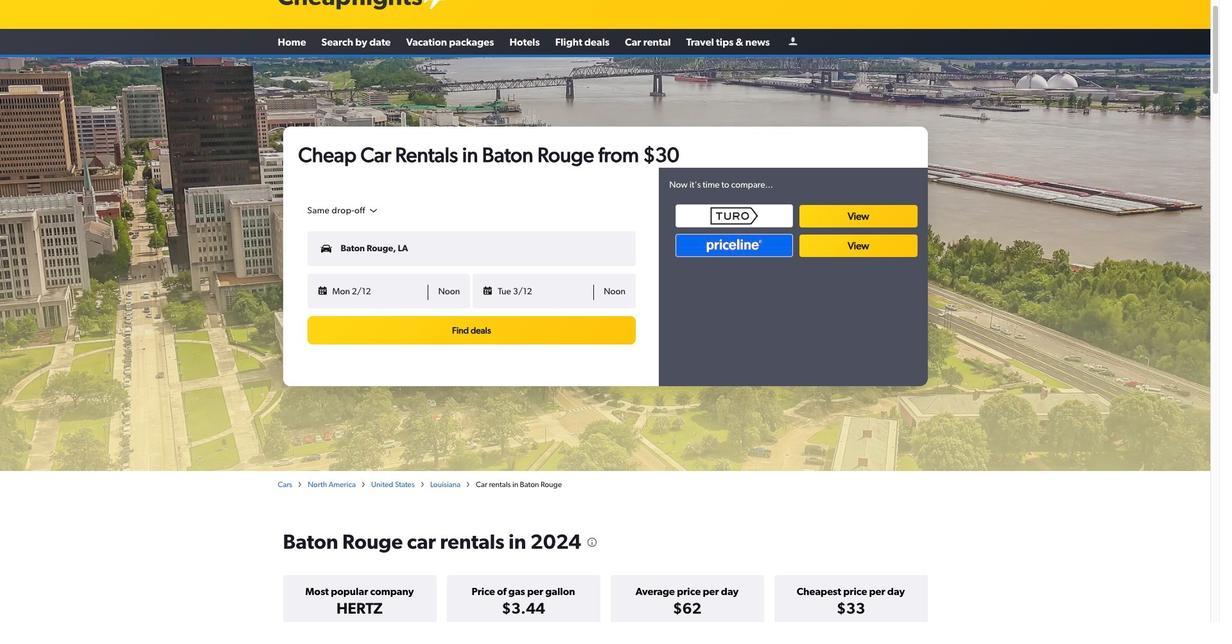 Task type: vqa. For each thing, say whether or not it's contained in the screenshot.
End date calendar input Use left and right arrow keys to change day. Use up and down arrow keys to change week. tab
no



Task type: describe. For each thing, give the bounding box(es) containing it.
baton rouge image
[[0, 57, 1211, 471]]

expedia image
[[705, 235, 769, 249]]

priceline image
[[676, 234, 794, 257]]

autoeurope image
[[819, 236, 883, 247]]



Task type: locate. For each thing, give the bounding box(es) containing it.
None text field
[[307, 231, 636, 266], [307, 274, 636, 308], [307, 231, 636, 266], [307, 274, 636, 308]]

turo image
[[676, 204, 794, 227]]

Car drop-off location Same drop-off field
[[307, 205, 379, 216]]



